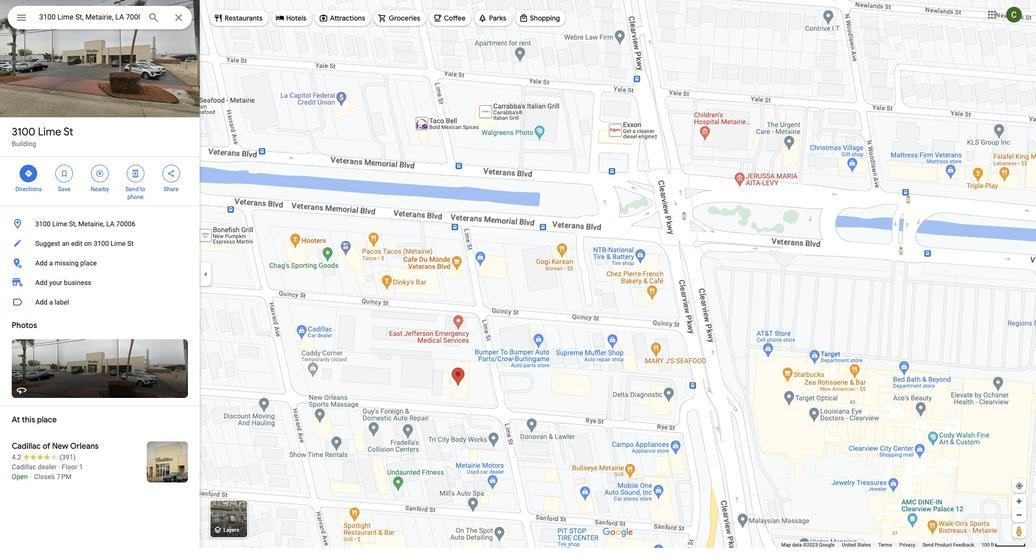 Task type: locate. For each thing, give the bounding box(es) containing it.
edit
[[71, 240, 83, 248]]

1 vertical spatial st
[[127, 240, 134, 248]]

1 vertical spatial 3100
[[35, 220, 51, 228]]

la
[[106, 220, 115, 228]]

restaurants
[[225, 14, 263, 23]]

3100 inside suggest an edit on 3100 lime st button
[[94, 240, 109, 248]]

add inside 'link'
[[35, 279, 47, 287]]

footer containing map data ©2023 google
[[782, 543, 982, 549]]

1 cadillac from the top
[[12, 442, 41, 452]]

coffee
[[444, 14, 466, 23]]

3100 lime st main content
[[0, 0, 200, 549]]

1 horizontal spatial st
[[127, 240, 134, 248]]

groceries
[[389, 14, 421, 23]]

on
[[84, 240, 92, 248]]

0 vertical spatial 3100
[[12, 125, 35, 139]]

footer
[[782, 543, 982, 549]]

0 vertical spatial place
[[80, 260, 97, 267]]

an
[[62, 240, 69, 248]]

add your business
[[35, 279, 91, 287]]

add
[[35, 260, 47, 267], [35, 279, 47, 287], [35, 299, 47, 307]]

2 cadillac from the top
[[12, 464, 36, 472]]

3100
[[12, 125, 35, 139], [35, 220, 51, 228], [94, 240, 109, 248]]

united states button
[[842, 543, 872, 549]]

3100 for st
[[12, 125, 35, 139]]

1 a from the top
[[49, 260, 53, 267]]

0 vertical spatial add
[[35, 260, 47, 267]]

footer inside google maps element
[[782, 543, 982, 549]]

add down "suggest"
[[35, 260, 47, 267]]

1 horizontal spatial send
[[923, 543, 934, 548]]

2 add from the top
[[35, 279, 47, 287]]

google account: christina overa  
(christinaovera9@gmail.com) image
[[1007, 7, 1023, 22]]

open
[[12, 474, 28, 481]]

send inside the send to phone
[[126, 186, 139, 193]]

suggest an edit on 3100 lime st button
[[0, 234, 200, 254]]

1 vertical spatial a
[[49, 299, 53, 307]]

0 horizontal spatial send
[[126, 186, 139, 193]]

parks
[[489, 14, 507, 23]]

zoom out image
[[1016, 512, 1024, 520]]

1 vertical spatial lime
[[52, 220, 67, 228]]

add left the label
[[35, 299, 47, 307]]

2 vertical spatial add
[[35, 299, 47, 307]]

send up phone
[[126, 186, 139, 193]]

cadillac of new orleans
[[12, 442, 99, 452]]

lime for st,
[[52, 220, 67, 228]]

3100 right the on
[[94, 240, 109, 248]]

your
[[49, 279, 62, 287]]

1 vertical spatial cadillac
[[12, 464, 36, 472]]


[[24, 168, 33, 179]]

0 vertical spatial a
[[49, 260, 53, 267]]

add for add a missing place
[[35, 260, 47, 267]]

3 add from the top
[[35, 299, 47, 307]]

restaurants button
[[210, 6, 269, 30]]

data
[[793, 543, 802, 548]]

a left missing
[[49, 260, 53, 267]]

of
[[43, 442, 50, 452]]

st
[[63, 125, 73, 139], [127, 240, 134, 248]]

cadillac up 4.2
[[12, 442, 41, 452]]

lime down 70006 on the top of the page
[[111, 240, 126, 248]]

map data ©2023 google
[[782, 543, 835, 548]]


[[60, 168, 69, 179]]

None field
[[39, 11, 140, 23]]

lime left "st,"
[[52, 220, 67, 228]]

send
[[126, 186, 139, 193], [923, 543, 934, 548]]

1 add from the top
[[35, 260, 47, 267]]

3100 lime st, metairie, la 70006 button
[[0, 215, 200, 234]]

privacy
[[900, 543, 916, 548]]

0 vertical spatial lime
[[38, 125, 61, 139]]

lime up 
[[38, 125, 61, 139]]


[[131, 168, 140, 179]]

2 vertical spatial lime
[[111, 240, 126, 248]]

1 vertical spatial send
[[923, 543, 934, 548]]

parks button
[[475, 6, 513, 30]]

lime for st
[[38, 125, 61, 139]]

3100 up building
[[12, 125, 35, 139]]

photos
[[12, 321, 37, 331]]

united states
[[842, 543, 872, 548]]

hotels button
[[272, 6, 313, 30]]

a
[[49, 260, 53, 267], [49, 299, 53, 307]]

st up 
[[63, 125, 73, 139]]


[[167, 168, 176, 179]]

1 horizontal spatial place
[[80, 260, 97, 267]]

terms button
[[879, 543, 893, 549]]

100 ft
[[982, 543, 995, 548]]

0 vertical spatial st
[[63, 125, 73, 139]]

map
[[782, 543, 791, 548]]

2 vertical spatial 3100
[[94, 240, 109, 248]]

cadillac inside cadillac dealer · floor 1 open ⋅ closes 7 pm
[[12, 464, 36, 472]]

show street view coverage image
[[1013, 525, 1027, 539]]

0 vertical spatial send
[[126, 186, 139, 193]]

place right this
[[37, 416, 57, 426]]

cadillac dealer · floor 1 open ⋅ closes 7 pm
[[12, 464, 83, 481]]

0 vertical spatial cadillac
[[12, 442, 41, 452]]

building
[[12, 140, 36, 148]]

place down the on
[[80, 260, 97, 267]]

send for send to phone
[[126, 186, 139, 193]]

3100 inside 3100 lime st, metairie, la 70006 button
[[35, 220, 51, 228]]

terms
[[879, 543, 893, 548]]

phone
[[127, 194, 144, 201]]

70006
[[116, 220, 135, 228]]

send inside button
[[923, 543, 934, 548]]

directions
[[15, 186, 42, 193]]

send left product
[[923, 543, 934, 548]]

0 horizontal spatial place
[[37, 416, 57, 426]]

cadillac
[[12, 442, 41, 452], [12, 464, 36, 472]]

place
[[80, 260, 97, 267], [37, 416, 57, 426]]

shopping button
[[516, 6, 566, 30]]

lime inside 3100 lime st building
[[38, 125, 61, 139]]

send product feedback button
[[923, 543, 975, 549]]

cadillac up the open
[[12, 464, 36, 472]]


[[95, 168, 104, 179]]

1 vertical spatial add
[[35, 279, 47, 287]]

4.2
[[12, 454, 21, 462]]

st down 70006 on the top of the page
[[127, 240, 134, 248]]

3100 up "suggest"
[[35, 220, 51, 228]]

ft
[[992, 543, 995, 548]]

4.2 stars 391 reviews image
[[12, 453, 76, 463]]

privacy button
[[900, 543, 916, 549]]

 button
[[8, 6, 35, 31]]

lime
[[38, 125, 61, 139], [52, 220, 67, 228], [111, 240, 126, 248]]

2 a from the top
[[49, 299, 53, 307]]

st,
[[69, 220, 77, 228]]

3100 inside 3100 lime st building
[[12, 125, 35, 139]]

0 horizontal spatial st
[[63, 125, 73, 139]]

add a label button
[[0, 293, 200, 312]]

add left 'your'
[[35, 279, 47, 287]]

(391)
[[59, 454, 76, 462]]

a left the label
[[49, 299, 53, 307]]

 search field
[[8, 6, 192, 31]]

st inside button
[[127, 240, 134, 248]]



Task type: vqa. For each thing, say whether or not it's contained in the screenshot.
3rd Add from the bottom
yes



Task type: describe. For each thing, give the bounding box(es) containing it.
attractions button
[[315, 6, 371, 30]]

cadillac for cadillac of new orleans
[[12, 442, 41, 452]]

google
[[820, 543, 835, 548]]

1
[[79, 464, 83, 472]]

new
[[52, 442, 68, 452]]

label
[[55, 299, 69, 307]]

google maps element
[[0, 0, 1037, 549]]

suggest an edit on 3100 lime st
[[35, 240, 134, 248]]

·
[[58, 464, 60, 472]]

zoom in image
[[1016, 499, 1024, 506]]

states
[[858, 543, 872, 548]]

feedback
[[954, 543, 975, 548]]

3100 Lime St, Metairie, LA 70006 field
[[8, 6, 192, 29]]

share
[[164, 186, 179, 193]]

none field inside 3100 lime st, metairie, la 70006 "field"
[[39, 11, 140, 23]]

shopping
[[530, 14, 560, 23]]

a for missing
[[49, 260, 53, 267]]

a for label
[[49, 299, 53, 307]]

at
[[12, 416, 20, 426]]

attractions
[[330, 14, 365, 23]]

at this place
[[12, 416, 57, 426]]

layers
[[224, 528, 239, 534]]

1 vertical spatial place
[[37, 416, 57, 426]]

this
[[22, 416, 35, 426]]

groceries button
[[374, 6, 427, 30]]

send product feedback
[[923, 543, 975, 548]]

add a missing place
[[35, 260, 97, 267]]

collapse side panel image
[[200, 269, 211, 280]]

business
[[64, 279, 91, 287]]

closes
[[34, 474, 55, 481]]

st inside 3100 lime st building
[[63, 125, 73, 139]]

nearby
[[91, 186, 109, 193]]

floor
[[62, 464, 77, 472]]

dealer
[[38, 464, 57, 472]]


[[16, 11, 27, 24]]

place inside button
[[80, 260, 97, 267]]

to
[[140, 186, 145, 193]]

save
[[58, 186, 71, 193]]

©2023
[[804, 543, 818, 548]]

hotels
[[286, 14, 307, 23]]

100
[[982, 543, 990, 548]]

cadillac for cadillac dealer · floor 1 open ⋅ closes 7 pm
[[12, 464, 36, 472]]

100 ft button
[[982, 543, 1026, 548]]

add for add a label
[[35, 299, 47, 307]]

actions for 3100 lime st region
[[0, 157, 200, 206]]

send for send product feedback
[[923, 543, 934, 548]]

missing
[[55, 260, 79, 267]]

3100 lime st, metairie, la 70006
[[35, 220, 135, 228]]

3100 lime st building
[[12, 125, 73, 148]]

3100 for st,
[[35, 220, 51, 228]]

coffee button
[[429, 6, 472, 30]]

metairie,
[[78, 220, 105, 228]]

from your device image
[[1016, 482, 1025, 491]]

send to phone
[[126, 186, 145, 201]]

orleans
[[70, 442, 99, 452]]

add your business link
[[0, 273, 200, 293]]

7 pm
[[57, 474, 72, 481]]

add a missing place button
[[0, 254, 200, 273]]

add for add your business
[[35, 279, 47, 287]]

⋅
[[29, 474, 32, 481]]

suggest
[[35, 240, 60, 248]]

product
[[935, 543, 953, 548]]

united
[[842, 543, 857, 548]]

add a label
[[35, 299, 69, 307]]



